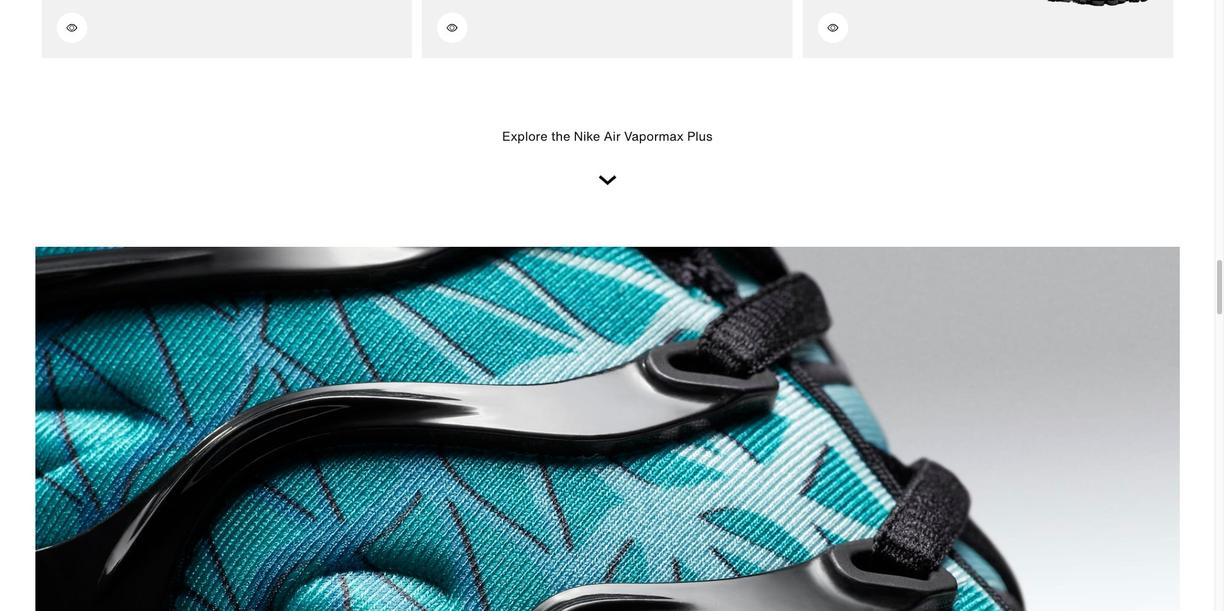Task type: describe. For each thing, give the bounding box(es) containing it.
eye icon image for outfit bundle number 3 'region'
[[827, 20, 839, 35]]

outfit bundle number 2 region
[[422, 0, 793, 58]]

eye icon image for the outfit bundle number 2 region
[[446, 20, 458, 35]]

explore the nike air vapormax plus
[[502, 127, 713, 145]]

the
[[551, 127, 571, 145]]



Task type: vqa. For each thing, say whether or not it's contained in the screenshot.
the Slide image
no



Task type: locate. For each thing, give the bounding box(es) containing it.
nike
[[574, 127, 600, 145]]

explore
[[502, 127, 548, 145]]

2 eye icon image from the left
[[446, 20, 458, 35]]

eye icon image inside outfit bundle number 3 'region'
[[827, 20, 839, 35]]

2 horizontal spatial eye icon image
[[827, 20, 839, 35]]

eye icon image inside outfit bundle number 1 region
[[65, 20, 78, 35]]

plus
[[687, 127, 713, 145]]

air
[[604, 127, 621, 145]]

1 eye icon image from the left
[[65, 20, 78, 35]]

eye icon image
[[65, 20, 78, 35], [446, 20, 458, 35], [827, 20, 839, 35]]

eye icon image inside the outfit bundle number 2 region
[[446, 20, 458, 35]]

menu bar
[[215, 0, 1000, 3]]

eye icon image for outfit bundle number 1 region
[[65, 20, 78, 35]]

vapormax
[[624, 127, 684, 145]]

image of nike air vapormax plus men's shoes image
[[1041, 0, 1151, 6]]

outfit bundle number 3 region
[[803, 0, 1174, 58]]

outfit bundle number 1 region
[[41, 0, 412, 58]]

0 horizontal spatial eye icon image
[[65, 20, 78, 35]]

3 eye icon image from the left
[[827, 20, 839, 35]]

1 horizontal spatial eye icon image
[[446, 20, 458, 35]]



